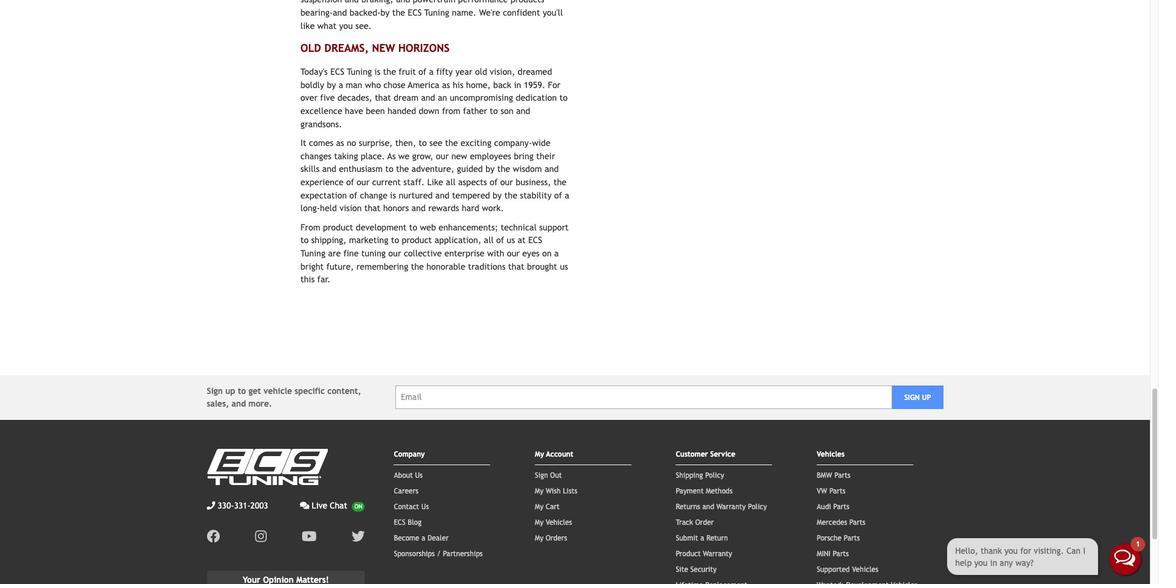 Task type: describe. For each thing, give the bounding box(es) containing it.
my for my account
[[535, 451, 544, 459]]

of up the vision
[[350, 190, 357, 200]]

become
[[394, 534, 420, 543]]

and up order at the bottom of page
[[703, 503, 714, 512]]

guided
[[457, 164, 483, 174]]

sign up
[[905, 394, 931, 402]]

with
[[487, 248, 504, 258]]

are
[[328, 248, 341, 258]]

330-331-2003
[[218, 501, 268, 511]]

330-
[[218, 501, 234, 511]]

to inside sign up to get vehicle specific content, sales, and more.
[[238, 386, 246, 396]]

0 horizontal spatial policy
[[706, 472, 724, 480]]

to down the from
[[301, 235, 309, 245]]

changes
[[301, 151, 332, 161]]

and down "nurtured"
[[412, 203, 426, 213]]

0 horizontal spatial product
[[323, 222, 353, 232]]

return
[[707, 534, 728, 543]]

phone image
[[207, 502, 215, 510]]

supported vehicles
[[817, 566, 879, 574]]

security
[[691, 566, 717, 574]]

stability
[[520, 190, 552, 200]]

instagram logo image
[[255, 530, 267, 544]]

aspects
[[458, 177, 487, 187]]

vehicle
[[264, 386, 292, 396]]

0 vertical spatial vehicles
[[817, 451, 845, 459]]

my orders link
[[535, 534, 567, 543]]

become a dealer link
[[394, 534, 449, 543]]

exciting
[[461, 138, 492, 148]]

as inside it comes as no surprise, then, to see the exciting company-wide changes taking       place. as we grow, our new employees bring their skills and enthusiasm to the       adventure, guided by the wisdom and experience of our current staff. like all aspects       of our business, the expectation of change is nurtured and tempered by the stability       of a long-held vision that honors and rewards hard work.
[[336, 138, 344, 148]]

who
[[365, 80, 381, 90]]

to left son
[[490, 106, 498, 116]]

rewards
[[428, 203, 459, 213]]

is inside it comes as no surprise, then, to see the exciting company-wide changes taking       place. as we grow, our new employees bring their skills and enthusiasm to the       adventure, guided by the wisdom and experience of our current staff. like all aspects       of our business, the expectation of change is nurtured and tempered by the stability       of a long-held vision that honors and rewards hard work.
[[390, 190, 396, 200]]

no
[[347, 138, 356, 148]]

skills
[[301, 164, 320, 174]]

mini parts link
[[817, 550, 849, 559]]

the inside from product development to web enhancements; technical support to shipping,       marketing to product application, all of us at ecs tuning are fine tuning our       collective enterprise with our eyes on a bright future, remembering the honorable       traditions that brought us this far.
[[411, 261, 424, 271]]

returns and warranty policy link
[[676, 503, 767, 512]]

vision
[[340, 203, 362, 213]]

to left web
[[409, 222, 417, 232]]

and up experience
[[322, 164, 336, 174]]

of right aspects
[[490, 177, 498, 187]]

change
[[360, 190, 388, 200]]

mercedes
[[817, 519, 847, 527]]

vehicles for my vehicles
[[546, 519, 572, 527]]

1 vertical spatial us
[[560, 261, 568, 271]]

current
[[372, 177, 401, 187]]

a left dealer
[[422, 534, 426, 543]]

sign out
[[535, 472, 562, 480]]

to down development
[[391, 235, 399, 245]]

decades,
[[338, 93, 372, 103]]

have
[[345, 106, 363, 116]]

parts for audi parts
[[834, 503, 850, 512]]

porsche
[[817, 534, 842, 543]]

parts for vw parts
[[830, 487, 846, 496]]

my cart link
[[535, 503, 560, 512]]

his
[[453, 80, 464, 90]]

future,
[[327, 261, 354, 271]]

supported vehicles link
[[817, 566, 879, 574]]

of down enthusiasm in the top of the page
[[346, 177, 354, 187]]

a left return
[[701, 534, 705, 543]]

up for sign up
[[922, 394, 931, 402]]

in
[[514, 80, 521, 90]]

2003
[[251, 501, 268, 511]]

company
[[394, 451, 425, 459]]

us for contact us
[[422, 503, 429, 512]]

see
[[430, 138, 443, 148]]

their
[[536, 151, 555, 161]]

traditions
[[468, 261, 506, 271]]

youtube logo image
[[302, 530, 317, 544]]

more.
[[249, 399, 272, 409]]

new
[[372, 42, 395, 55]]

wish
[[546, 487, 561, 496]]

returns
[[676, 503, 701, 512]]

of inside from product development to web enhancements; technical support to shipping,       marketing to product application, all of us at ecs tuning are fine tuning our       collective enterprise with our eyes on a bright future, remembering the honorable       traditions that brought us this far.
[[496, 235, 504, 245]]

new
[[452, 151, 467, 161]]

mini parts
[[817, 550, 849, 559]]

live
[[312, 501, 327, 511]]

0 horizontal spatial us
[[507, 235, 515, 245]]

shipping policy link
[[676, 472, 724, 480]]

long-
[[301, 203, 320, 213]]

shipping,
[[311, 235, 347, 245]]

enhancements;
[[439, 222, 498, 232]]

by inside today's ecs tuning is the fruit of a fifty year old vision, dreamed boldly by a man who       chose america as his home, back in 1959. for over five decades, that dream and an       uncompromising dedication to excellence have been handed down from father to son       and grandsons.
[[327, 80, 336, 90]]

parts for mercedes parts
[[850, 519, 866, 527]]

a inside it comes as no surprise, then, to see the exciting company-wide changes taking       place. as we grow, our new employees bring their skills and enthusiasm to the       adventure, guided by the wisdom and experience of our current staff. like all aspects       of our business, the expectation of change is nurtured and tempered by the stability       of a long-held vision that honors and rewards hard work.
[[565, 190, 570, 200]]

from product development to web enhancements; technical support to shipping,       marketing to product application, all of us at ecs tuning are fine tuning our       collective enterprise with our eyes on a bright future, remembering the honorable       traditions that brought us this far.
[[301, 222, 569, 285]]

that inside it comes as no surprise, then, to see the exciting company-wide changes taking       place. as we grow, our new employees bring their skills and enthusiasm to the       adventure, guided by the wisdom and experience of our current staff. like all aspects       of our business, the expectation of change is nurtured and tempered by the stability       of a long-held vision that honors and rewards hard work.
[[364, 203, 381, 213]]

uncompromising
[[450, 93, 513, 103]]

bmw
[[817, 472, 833, 480]]

our down enthusiasm in the top of the page
[[357, 177, 370, 187]]

enterprise
[[445, 248, 485, 258]]

vw parts link
[[817, 487, 846, 496]]

submit a return link
[[676, 534, 728, 543]]

shipping
[[676, 472, 703, 480]]

dream
[[394, 93, 419, 103]]

all inside from product development to web enhancements; technical support to shipping,       marketing to product application, all of us at ecs tuning are fine tuning our       collective enterprise with our eyes on a bright future, remembering the honorable       traditions that brought us this far.
[[484, 235, 494, 245]]

collective
[[404, 248, 442, 258]]

audi parts link
[[817, 503, 850, 512]]

sponsorships / partnerships link
[[394, 550, 483, 559]]

about
[[394, 472, 413, 480]]

company-
[[494, 138, 532, 148]]

sign for sign out
[[535, 472, 548, 480]]

porsche parts link
[[817, 534, 860, 543]]

wide
[[532, 138, 551, 148]]

330-331-2003 link
[[207, 500, 268, 513]]

adventure,
[[412, 164, 454, 174]]

contact us
[[394, 503, 429, 512]]

sign for sign up to get vehicle specific content, sales, and more.
[[207, 386, 223, 396]]

chose
[[384, 80, 406, 90]]

bright
[[301, 261, 324, 271]]

partnerships
[[443, 550, 483, 559]]

careers link
[[394, 487, 419, 496]]

surprise,
[[359, 138, 393, 148]]

it
[[301, 138, 306, 148]]

sign for sign up
[[905, 394, 920, 402]]

twitter logo image
[[352, 530, 365, 544]]

1 horizontal spatial ecs
[[394, 519, 406, 527]]

1 vertical spatial by
[[486, 164, 495, 174]]

remembering
[[357, 261, 408, 271]]

staff.
[[404, 177, 425, 187]]

us for about us
[[415, 472, 423, 480]]

is inside today's ecs tuning is the fruit of a fifty year old vision, dreamed boldly by a man who       chose america as his home, back in 1959. for over five decades, that dream and an       uncompromising dedication to excellence have been handed down from father to son       and grandsons.
[[375, 67, 381, 77]]



Task type: locate. For each thing, give the bounding box(es) containing it.
brought
[[527, 261, 557, 271]]

chat
[[330, 501, 347, 511]]

0 vertical spatial as
[[442, 80, 450, 90]]

vw parts
[[817, 487, 846, 496]]

track order link
[[676, 519, 714, 527]]

us left at
[[507, 235, 515, 245]]

2 vertical spatial that
[[508, 261, 525, 271]]

a left man
[[339, 80, 343, 90]]

my left the wish at the bottom left of page
[[535, 487, 544, 496]]

careers
[[394, 487, 419, 496]]

that down change
[[364, 203, 381, 213]]

my left account
[[535, 451, 544, 459]]

from
[[301, 222, 320, 232]]

warranty down return
[[703, 550, 733, 559]]

0 horizontal spatial ecs
[[330, 67, 345, 77]]

ecs blog link
[[394, 519, 422, 527]]

to left get
[[238, 386, 246, 396]]

on
[[542, 248, 552, 258]]

Email email field
[[396, 386, 892, 410]]

sponsorships / partnerships
[[394, 550, 483, 559]]

son
[[501, 106, 514, 116]]

comments image
[[300, 502, 310, 510]]

that up been
[[375, 93, 391, 103]]

nurtured
[[399, 190, 433, 200]]

my down my cart link
[[535, 519, 544, 527]]

as left no
[[336, 138, 344, 148]]

0 vertical spatial that
[[375, 93, 391, 103]]

account
[[546, 451, 574, 459]]

up for sign up to get vehicle specific content, sales, and more.
[[225, 386, 235, 396]]

2 horizontal spatial vehicles
[[852, 566, 879, 574]]

parts right the vw
[[830, 487, 846, 496]]

1 vertical spatial ecs
[[528, 235, 542, 245]]

0 vertical spatial us
[[415, 472, 423, 480]]

taking
[[334, 151, 358, 161]]

track
[[676, 519, 693, 527]]

1 vertical spatial vehicles
[[546, 519, 572, 527]]

an
[[438, 93, 447, 103]]

a inside from product development to web enhancements; technical support to shipping,       marketing to product application, all of us at ecs tuning are fine tuning our       collective enterprise with our eyes on a bright future, remembering the honorable       traditions that brought us this far.
[[554, 248, 559, 258]]

0 vertical spatial all
[[446, 177, 456, 187]]

today's ecs tuning is the fruit of a fifty year old vision, dreamed boldly by a man who       chose america as his home, back in 1959. for over five decades, that dream and an       uncompromising dedication to excellence have been handed down from father to son       and grandsons.
[[301, 67, 568, 129]]

vehicles up bmw parts link
[[817, 451, 845, 459]]

all
[[446, 177, 456, 187], [484, 235, 494, 245]]

2 horizontal spatial ecs
[[528, 235, 542, 245]]

product warranty
[[676, 550, 733, 559]]

up
[[225, 386, 235, 396], [922, 394, 931, 402]]

supported
[[817, 566, 850, 574]]

parts up mercedes parts
[[834, 503, 850, 512]]

vehicles for supported vehicles
[[852, 566, 879, 574]]

2 my from the top
[[535, 487, 544, 496]]

1 horizontal spatial is
[[390, 190, 396, 200]]

0 vertical spatial is
[[375, 67, 381, 77]]

by
[[327, 80, 336, 90], [486, 164, 495, 174], [493, 190, 502, 200]]

cart
[[546, 503, 560, 512]]

0 horizontal spatial is
[[375, 67, 381, 77]]

1 horizontal spatial policy
[[748, 503, 767, 512]]

track order
[[676, 519, 714, 527]]

my cart
[[535, 503, 560, 512]]

up inside sign up to get vehicle specific content, sales, and more.
[[225, 386, 235, 396]]

the right business,
[[554, 177, 567, 187]]

father
[[463, 106, 487, 116]]

my for my orders
[[535, 534, 544, 543]]

by up work.
[[493, 190, 502, 200]]

0 vertical spatial ecs
[[330, 67, 345, 77]]

1 vertical spatial us
[[422, 503, 429, 512]]

the up chose
[[383, 67, 396, 77]]

of up america
[[419, 67, 427, 77]]

methods
[[706, 487, 733, 496]]

wisdom
[[513, 164, 542, 174]]

a
[[429, 67, 434, 77], [339, 80, 343, 90], [565, 190, 570, 200], [554, 248, 559, 258], [422, 534, 426, 543], [701, 534, 705, 543]]

mercedes parts link
[[817, 519, 866, 527]]

to down "for"
[[560, 93, 568, 103]]

a right on
[[554, 248, 559, 258]]

honorable
[[427, 261, 466, 271]]

1 vertical spatial all
[[484, 235, 494, 245]]

by down employees
[[486, 164, 495, 174]]

0 vertical spatial policy
[[706, 472, 724, 480]]

that inside from product development to web enhancements; technical support to shipping,       marketing to product application, all of us at ecs tuning are fine tuning our       collective enterprise with our eyes on a bright future, remembering the honorable       traditions that brought us this far.
[[508, 261, 525, 271]]

audi parts
[[817, 503, 850, 512]]

the inside today's ecs tuning is the fruit of a fifty year old vision, dreamed boldly by a man who       chose america as his home, back in 1959. for over five decades, that dream and an       uncompromising dedication to excellence have been handed down from father to son       and grandsons.
[[383, 67, 396, 77]]

our
[[436, 151, 449, 161], [357, 177, 370, 187], [500, 177, 513, 187], [389, 248, 401, 258], [507, 248, 520, 258]]

support
[[539, 222, 569, 232]]

been
[[366, 106, 385, 116]]

2 horizontal spatial sign
[[905, 394, 920, 402]]

policy
[[706, 472, 724, 480], [748, 503, 767, 512]]

all inside it comes as no surprise, then, to see the exciting company-wide changes taking       place. as we grow, our new employees bring their skills and enthusiasm to the       adventure, guided by the wisdom and experience of our current staff. like all aspects       of our business, the expectation of change is nurtured and tempered by the stability       of a long-held vision that honors and rewards hard work.
[[446, 177, 456, 187]]

and right the 'sales,'
[[232, 399, 246, 409]]

ecs right today's
[[330, 67, 345, 77]]

0 horizontal spatial all
[[446, 177, 456, 187]]

0 vertical spatial product
[[323, 222, 353, 232]]

is up the honors
[[390, 190, 396, 200]]

orders
[[546, 534, 567, 543]]

get
[[249, 386, 261, 396]]

product up shipping,
[[323, 222, 353, 232]]

2 vertical spatial by
[[493, 190, 502, 200]]

0 vertical spatial warranty
[[717, 503, 746, 512]]

1 my from the top
[[535, 451, 544, 459]]

and inside sign up to get vehicle specific content, sales, and more.
[[232, 399, 246, 409]]

to down as
[[385, 164, 394, 174]]

by up the five
[[327, 80, 336, 90]]

the up new
[[445, 138, 458, 148]]

our down at
[[507, 248, 520, 258]]

parts for bmw parts
[[835, 472, 851, 480]]

us right about
[[415, 472, 423, 480]]

and right son
[[516, 106, 530, 116]]

order
[[696, 519, 714, 527]]

1 vertical spatial that
[[364, 203, 381, 213]]

sponsorships
[[394, 550, 435, 559]]

experience
[[301, 177, 344, 187]]

parts for porsche parts
[[844, 534, 860, 543]]

as inside today's ecs tuning is the fruit of a fifty year old vision, dreamed boldly by a man who       chose america as his home, back in 1959. for over five decades, that dream and an       uncompromising dedication to excellence have been handed down from father to son       and grandsons.
[[442, 80, 450, 90]]

our down see
[[436, 151, 449, 161]]

business,
[[516, 177, 551, 187]]

1 vertical spatial as
[[336, 138, 344, 148]]

the down we on the left top of the page
[[396, 164, 409, 174]]

4 my from the top
[[535, 519, 544, 527]]

1 vertical spatial product
[[402, 235, 432, 245]]

parts up 'porsche parts'
[[850, 519, 866, 527]]

america
[[408, 80, 440, 90]]

comes
[[309, 138, 334, 148]]

tuning inside today's ecs tuning is the fruit of a fifty year old vision, dreamed boldly by a man who       chose america as his home, back in 1959. for over five decades, that dream and an       uncompromising dedication to excellence have been handed down from father to son       and grandsons.
[[347, 67, 372, 77]]

2 vertical spatial vehicles
[[852, 566, 879, 574]]

vehicles up orders
[[546, 519, 572, 527]]

lists
[[563, 487, 578, 496]]

to
[[560, 93, 568, 103], [490, 106, 498, 116], [419, 138, 427, 148], [385, 164, 394, 174], [409, 222, 417, 232], [301, 235, 309, 245], [391, 235, 399, 245], [238, 386, 246, 396]]

parts down porsche parts link in the right of the page
[[833, 550, 849, 559]]

down
[[419, 106, 440, 116]]

our down wisdom
[[500, 177, 513, 187]]

parts down mercedes parts link
[[844, 534, 860, 543]]

that down eyes
[[508, 261, 525, 271]]

the down employees
[[497, 164, 510, 174]]

us right brought
[[560, 261, 568, 271]]

contact
[[394, 503, 419, 512]]

and down their
[[545, 164, 559, 174]]

facebook logo image
[[207, 530, 220, 544]]

technical
[[501, 222, 537, 232]]

our up remembering
[[389, 248, 401, 258]]

sign inside button
[[905, 394, 920, 402]]

5 my from the top
[[535, 534, 544, 543]]

1 horizontal spatial us
[[560, 261, 568, 271]]

submit
[[676, 534, 699, 543]]

1 horizontal spatial as
[[442, 80, 450, 90]]

vision,
[[490, 67, 515, 77]]

warranty down methods
[[717, 503, 746, 512]]

blog
[[408, 519, 422, 527]]

tuning up man
[[347, 67, 372, 77]]

0 vertical spatial tuning
[[347, 67, 372, 77]]

the left stability
[[505, 190, 518, 200]]

3 my from the top
[[535, 503, 544, 512]]

shipping policy
[[676, 472, 724, 480]]

and up rewards
[[435, 190, 450, 200]]

to up 'grow,' on the top
[[419, 138, 427, 148]]

ecs inside from product development to web enhancements; technical support to shipping,       marketing to product application, all of us at ecs tuning are fine tuning our       collective enterprise with our eyes on a bright future, remembering the honorable       traditions that brought us this far.
[[528, 235, 542, 245]]

0 vertical spatial us
[[507, 235, 515, 245]]

sign up to get vehicle specific content, sales, and more.
[[207, 386, 361, 409]]

my for my cart
[[535, 503, 544, 512]]

old
[[475, 67, 487, 77]]

of inside today's ecs tuning is the fruit of a fifty year old vision, dreamed boldly by a man who       chose america as his home, back in 1959. for over five decades, that dream and an       uncompromising dedication to excellence have been handed down from father to son       and grandsons.
[[419, 67, 427, 77]]

today's
[[301, 67, 328, 77]]

dreamed
[[518, 67, 552, 77]]

my left cart at the left of the page
[[535, 503, 544, 512]]

of up with
[[496, 235, 504, 245]]

/
[[437, 550, 441, 559]]

0 horizontal spatial as
[[336, 138, 344, 148]]

dedication
[[516, 93, 557, 103]]

of right stability
[[554, 190, 562, 200]]

from
[[442, 106, 461, 116]]

1 vertical spatial tuning
[[301, 248, 326, 258]]

product
[[676, 550, 701, 559]]

ecs tuning image
[[207, 449, 328, 486]]

up inside button
[[922, 394, 931, 402]]

ecs left blog
[[394, 519, 406, 527]]

0 horizontal spatial sign
[[207, 386, 223, 396]]

a left fifty at the left of the page
[[429, 67, 434, 77]]

1 vertical spatial policy
[[748, 503, 767, 512]]

0 horizontal spatial tuning
[[301, 248, 326, 258]]

0 vertical spatial by
[[327, 80, 336, 90]]

bmw parts
[[817, 472, 851, 480]]

site
[[676, 566, 688, 574]]

sign inside sign up to get vehicle specific content, sales, and more.
[[207, 386, 223, 396]]

my vehicles
[[535, 519, 572, 527]]

warranty
[[717, 503, 746, 512], [703, 550, 733, 559]]

the down collective
[[411, 261, 424, 271]]

ecs right at
[[528, 235, 542, 245]]

is up who
[[375, 67, 381, 77]]

parts right bmw
[[835, 472, 851, 480]]

ecs inside today's ecs tuning is the fruit of a fifty year old vision, dreamed boldly by a man who       chose america as his home, back in 1959. for over five decades, that dream and an       uncompromising dedication to excellence have been handed down from father to son       and grandsons.
[[330, 67, 345, 77]]

0 horizontal spatial up
[[225, 386, 235, 396]]

year
[[456, 67, 473, 77]]

all right like
[[446, 177, 456, 187]]

2 vertical spatial ecs
[[394, 519, 406, 527]]

1 horizontal spatial tuning
[[347, 67, 372, 77]]

1 horizontal spatial sign
[[535, 472, 548, 480]]

product up collective
[[402, 235, 432, 245]]

tuning inside from product development to web enhancements; technical support to shipping,       marketing to product application, all of us at ecs tuning are fine tuning our       collective enterprise with our eyes on a bright future, remembering the honorable       traditions that brought us this far.
[[301, 248, 326, 258]]

1 horizontal spatial vehicles
[[817, 451, 845, 459]]

1 horizontal spatial up
[[922, 394, 931, 402]]

1 horizontal spatial all
[[484, 235, 494, 245]]

0 horizontal spatial vehicles
[[546, 519, 572, 527]]

my for my vehicles
[[535, 519, 544, 527]]

boldly
[[301, 80, 324, 90]]

that inside today's ecs tuning is the fruit of a fifty year old vision, dreamed boldly by a man who       chose america as his home, back in 1959. for over five decades, that dream and an       uncompromising dedication to excellence have been handed down from father to son       and grandsons.
[[375, 93, 391, 103]]

us
[[507, 235, 515, 245], [560, 261, 568, 271]]

submit a return
[[676, 534, 728, 543]]

horizons
[[398, 42, 450, 55]]

live chat link
[[300, 500, 365, 513]]

dreams,
[[325, 42, 369, 55]]

my left orders
[[535, 534, 544, 543]]

us
[[415, 472, 423, 480], [422, 503, 429, 512]]

tuning up bright
[[301, 248, 326, 258]]

sales,
[[207, 399, 229, 409]]

a right stability
[[565, 190, 570, 200]]

my for my wish lists
[[535, 487, 544, 496]]

as left his
[[442, 80, 450, 90]]

vw
[[817, 487, 828, 496]]

dealer
[[428, 534, 449, 543]]

parts for mini parts
[[833, 550, 849, 559]]

about us
[[394, 472, 423, 480]]

out
[[550, 472, 562, 480]]

1 vertical spatial warranty
[[703, 550, 733, 559]]

all up with
[[484, 235, 494, 245]]

and up down in the top left of the page
[[421, 93, 435, 103]]

fruit
[[399, 67, 416, 77]]

us right contact
[[422, 503, 429, 512]]

vehicles right supported
[[852, 566, 879, 574]]

old
[[301, 42, 321, 55]]

excellence
[[301, 106, 342, 116]]

1 horizontal spatial product
[[402, 235, 432, 245]]

held
[[320, 203, 337, 213]]

1 vertical spatial is
[[390, 190, 396, 200]]

product
[[323, 222, 353, 232], [402, 235, 432, 245]]

1959.
[[524, 80, 545, 90]]



Task type: vqa. For each thing, say whether or not it's contained in the screenshot.
$ in the Starting at: $ 266.79 266.79 Sale Save 17 %
no



